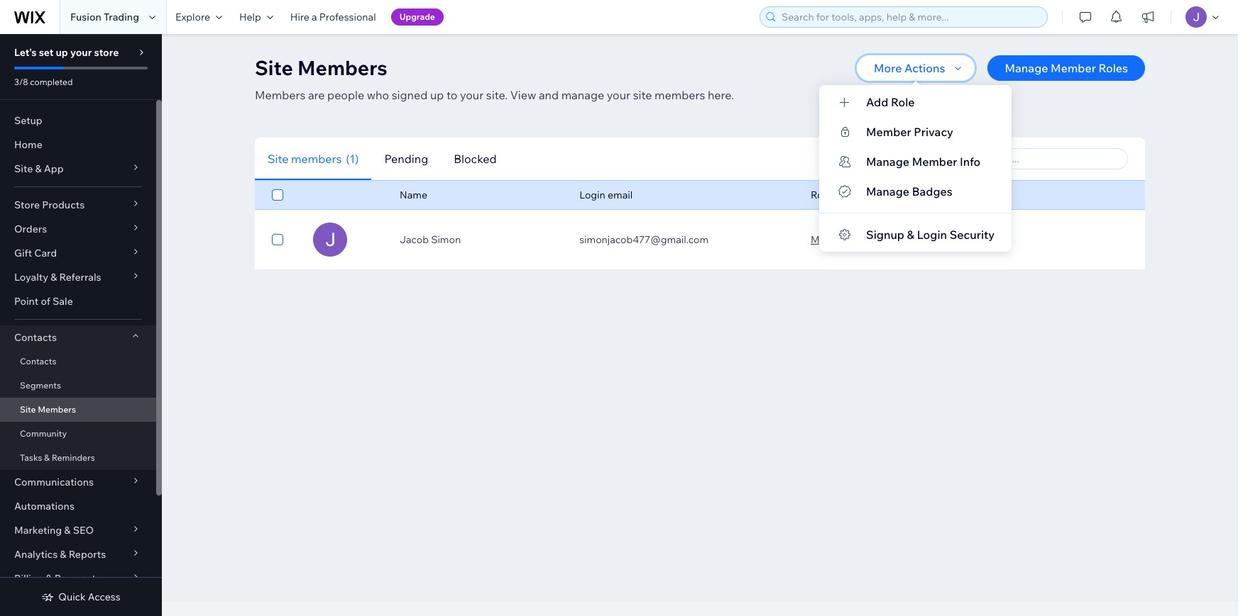 Task type: vqa. For each thing, say whether or not it's contained in the screenshot.
"Add Role" at the top of page
yes



Task type: describe. For each thing, give the bounding box(es) containing it.
marketing & seo button
[[0, 519, 156, 543]]

contacts for the contacts link
[[20, 356, 56, 367]]

let's
[[14, 46, 37, 59]]

store
[[14, 199, 40, 212]]

segments link
[[0, 374, 156, 398]]

site & app button
[[0, 157, 156, 181]]

add role
[[866, 95, 915, 109]]

point
[[14, 295, 39, 308]]

site members link
[[0, 398, 156, 422]]

upgrade
[[399, 11, 435, 22]]

gift card
[[14, 247, 57, 260]]

view
[[510, 88, 536, 102]]

& for marketing
[[64, 525, 71, 537]]

contacts for contacts dropdown button
[[14, 332, 57, 344]]

reports
[[69, 549, 106, 562]]

manage
[[561, 88, 604, 102]]

setup
[[14, 114, 42, 127]]

dec
[[939, 234, 957, 246]]

last login
[[939, 189, 984, 202]]

site inside "link"
[[20, 405, 36, 415]]

more actions
[[874, 61, 945, 75]]

hire
[[290, 11, 309, 23]]

login
[[961, 189, 984, 202]]

home
[[14, 138, 42, 151]]

2023
[[975, 234, 998, 246]]

reminders
[[52, 453, 95, 464]]

0 vertical spatial members
[[297, 55, 387, 80]]

orders button
[[0, 217, 156, 241]]

signed
[[392, 88, 428, 102]]

roles inside button
[[1099, 61, 1128, 75]]

and
[[539, 88, 559, 102]]

signup & login security
[[866, 228, 995, 242]]

let's set up your store
[[14, 46, 119, 59]]

member for manage member info
[[912, 155, 957, 169]]

info
[[960, 155, 981, 169]]

site members (1)
[[268, 152, 359, 166]]

marketing & seo
[[14, 525, 94, 537]]

professional
[[319, 11, 376, 23]]

marketing
[[14, 525, 62, 537]]

0 vertical spatial members
[[655, 88, 705, 102]]

are
[[308, 88, 325, 102]]

explore
[[175, 11, 210, 23]]

role
[[891, 95, 915, 109]]

help
[[239, 11, 261, 23]]

manage member info
[[866, 155, 981, 169]]

communications
[[14, 476, 94, 489]]

1 horizontal spatial your
[[460, 88, 484, 102]]

gift card button
[[0, 241, 156, 265]]

fusion
[[70, 11, 101, 23]]

store products button
[[0, 193, 156, 217]]

last
[[939, 189, 958, 202]]

18,
[[959, 234, 973, 246]]

who
[[367, 88, 389, 102]]

setup link
[[0, 109, 156, 133]]

people
[[327, 88, 364, 102]]

& for loyalty
[[51, 271, 57, 284]]

0 horizontal spatial members
[[291, 152, 342, 166]]

filter
[[882, 153, 907, 165]]

trading
[[104, 11, 139, 23]]

set
[[39, 46, 53, 59]]

store products
[[14, 199, 85, 212]]

1 vertical spatial up
[[430, 88, 444, 102]]

blocked button
[[441, 137, 509, 181]]

manage for manage member roles
[[1005, 61, 1048, 75]]

tasks & reminders link
[[0, 447, 156, 471]]

0 vertical spatial site members
[[255, 55, 387, 80]]

contacts link
[[0, 350, 156, 374]]

more actions button
[[857, 55, 975, 81]]

jacob
[[400, 234, 429, 246]]

analytics & reports
[[14, 549, 106, 562]]

help button
[[231, 0, 282, 34]]

loyalty
[[14, 271, 48, 284]]

analytics
[[14, 549, 58, 562]]

0 horizontal spatial member
[[866, 125, 911, 139]]

hire a professional link
[[282, 0, 384, 34]]

completed
[[30, 77, 73, 87]]

site.
[[486, 88, 508, 102]]

1 vertical spatial roles
[[811, 189, 836, 202]]

community
[[20, 429, 67, 439]]

Search... field
[[975, 149, 1123, 169]]

privacy
[[914, 125, 953, 139]]

tab list containing site members
[[255, 137, 693, 181]]

community link
[[0, 422, 156, 447]]

segments
[[20, 380, 61, 391]]

pending button
[[372, 137, 441, 181]]



Task type: locate. For each thing, give the bounding box(es) containing it.
0 vertical spatial login
[[579, 189, 605, 202]]

members left are
[[255, 88, 305, 102]]

communications button
[[0, 471, 156, 495]]

manager , owner
[[811, 234, 888, 246]]

2 horizontal spatial member
[[1051, 61, 1096, 75]]

&
[[35, 163, 42, 175], [907, 228, 914, 242], [51, 271, 57, 284], [44, 453, 50, 464], [64, 525, 71, 537], [60, 549, 66, 562], [46, 573, 52, 586]]

quick
[[58, 591, 86, 604]]

contacts
[[14, 332, 57, 344], [20, 356, 56, 367]]

& for billing
[[46, 573, 52, 586]]

email
[[608, 189, 633, 202]]

more
[[874, 61, 902, 75]]

payments
[[54, 573, 101, 586]]

3/8 completed
[[14, 77, 73, 87]]

roles
[[1099, 61, 1128, 75], [811, 189, 836, 202]]

0 horizontal spatial up
[[56, 46, 68, 59]]

0 horizontal spatial your
[[70, 46, 92, 59]]

simon
[[431, 234, 461, 246]]

analytics & reports button
[[0, 543, 156, 567]]

filter button
[[857, 148, 919, 170]]

loyalty & referrals
[[14, 271, 101, 284]]

site
[[255, 55, 293, 80], [268, 152, 289, 166], [14, 163, 33, 175], [20, 405, 36, 415]]

home link
[[0, 133, 156, 157]]

your
[[70, 46, 92, 59], [460, 88, 484, 102], [607, 88, 630, 102]]

& left app
[[35, 163, 42, 175]]

a
[[312, 11, 317, 23]]

& right the tasks
[[44, 453, 50, 464]]

members
[[297, 55, 387, 80], [255, 88, 305, 102], [38, 405, 76, 415]]

members left (1)
[[291, 152, 342, 166]]

login email
[[579, 189, 633, 202]]

upgrade button
[[391, 9, 444, 26]]

1 vertical spatial contacts
[[20, 356, 56, 367]]

1 horizontal spatial up
[[430, 88, 444, 102]]

tasks
[[20, 453, 42, 464]]

1 vertical spatial members
[[255, 88, 305, 102]]

your left store
[[70, 46, 92, 59]]

& right loyalty at the left top of the page
[[51, 271, 57, 284]]

manage member roles button
[[988, 55, 1145, 81]]

app
[[44, 163, 64, 175]]

& right signup
[[907, 228, 914, 242]]

point of sale
[[14, 295, 73, 308]]

your inside sidebar element
[[70, 46, 92, 59]]

manage for manage member info
[[866, 155, 909, 169]]

members inside "link"
[[38, 405, 76, 415]]

referrals
[[59, 271, 101, 284]]

jacob simon image
[[313, 223, 347, 257]]

site members up 'community' at left bottom
[[20, 405, 76, 415]]

manage for manage badges
[[866, 185, 909, 199]]

1 horizontal spatial site members
[[255, 55, 387, 80]]

contacts up segments
[[20, 356, 56, 367]]

0 vertical spatial up
[[56, 46, 68, 59]]

0 horizontal spatial site members
[[20, 405, 76, 415]]

your right to at the left top
[[460, 88, 484, 102]]

member for manage member roles
[[1051, 61, 1096, 75]]

jacob simon
[[400, 234, 461, 246]]

& right billing
[[46, 573, 52, 586]]

1 vertical spatial member
[[866, 125, 911, 139]]

quick access button
[[41, 591, 120, 604]]

members up 'community' at left bottom
[[38, 405, 76, 415]]

store
[[94, 46, 119, 59]]

None checkbox
[[272, 231, 283, 248]]

of
[[41, 295, 50, 308]]

contacts down point of sale
[[14, 332, 57, 344]]

site & app
[[14, 163, 64, 175]]

card
[[34, 247, 57, 260]]

,
[[852, 234, 854, 246]]

billing & payments
[[14, 573, 101, 586]]

1 vertical spatial site members
[[20, 405, 76, 415]]

sale
[[53, 295, 73, 308]]

login left email at top
[[579, 189, 605, 202]]

contacts inside dropdown button
[[14, 332, 57, 344]]

1 vertical spatial login
[[917, 228, 947, 242]]

member inside button
[[1051, 61, 1096, 75]]

login
[[579, 189, 605, 202], [917, 228, 947, 242]]

member privacy
[[866, 125, 953, 139]]

& for site
[[35, 163, 42, 175]]

1 horizontal spatial members
[[655, 88, 705, 102]]

& for tasks
[[44, 453, 50, 464]]

members are people who signed up to your site. view and manage your site members here.
[[255, 88, 734, 102]]

manage inside manage member roles button
[[1005, 61, 1048, 75]]

& left seo
[[64, 525, 71, 537]]

blocked
[[454, 152, 497, 166]]

security
[[950, 228, 995, 242]]

site inside popup button
[[14, 163, 33, 175]]

tab list
[[255, 137, 693, 181]]

0 vertical spatial contacts
[[14, 332, 57, 344]]

sidebar element
[[0, 34, 162, 617]]

0 horizontal spatial login
[[579, 189, 605, 202]]

site members inside "link"
[[20, 405, 76, 415]]

actions
[[904, 61, 945, 75]]

manager
[[811, 234, 852, 246]]

signup
[[866, 228, 904, 242]]

1 vertical spatial members
[[291, 152, 342, 166]]

(1)
[[346, 152, 359, 166]]

0 vertical spatial roles
[[1099, 61, 1128, 75]]

0 vertical spatial manage
[[1005, 61, 1048, 75]]

dec 18, 2023
[[939, 234, 998, 246]]

quick access
[[58, 591, 120, 604]]

1 horizontal spatial login
[[917, 228, 947, 242]]

Search for tools, apps, help & more... field
[[777, 7, 1043, 27]]

1 vertical spatial manage
[[866, 155, 909, 169]]

& inside popup button
[[60, 549, 66, 562]]

up left to at the left top
[[430, 88, 444, 102]]

& for analytics
[[60, 549, 66, 562]]

your left site
[[607, 88, 630, 102]]

None checkbox
[[272, 187, 283, 204]]

to
[[446, 88, 457, 102]]

products
[[42, 199, 85, 212]]

add
[[866, 95, 888, 109]]

login left 18,
[[917, 228, 947, 242]]

& left reports
[[60, 549, 66, 562]]

0 horizontal spatial roles
[[811, 189, 836, 202]]

1 horizontal spatial member
[[912, 155, 957, 169]]

2 vertical spatial member
[[912, 155, 957, 169]]

1 horizontal spatial roles
[[1099, 61, 1128, 75]]

automations
[[14, 500, 74, 513]]

site members
[[255, 55, 387, 80], [20, 405, 76, 415]]

members up people
[[297, 55, 387, 80]]

site
[[633, 88, 652, 102]]

hire a professional
[[290, 11, 376, 23]]

up inside sidebar element
[[56, 46, 68, 59]]

billing
[[14, 573, 43, 586]]

manage member roles
[[1005, 61, 1128, 75]]

site members up are
[[255, 55, 387, 80]]

2 vertical spatial manage
[[866, 185, 909, 199]]

2 horizontal spatial your
[[607, 88, 630, 102]]

up right set
[[56, 46, 68, 59]]

contacts button
[[0, 326, 156, 350]]

2 vertical spatial members
[[38, 405, 76, 415]]

name
[[400, 189, 427, 202]]

& for signup
[[907, 228, 914, 242]]

members right site
[[655, 88, 705, 102]]

0 vertical spatial member
[[1051, 61, 1096, 75]]

badges
[[912, 185, 952, 199]]

simonjacob477@gmail.com
[[579, 234, 709, 246]]



